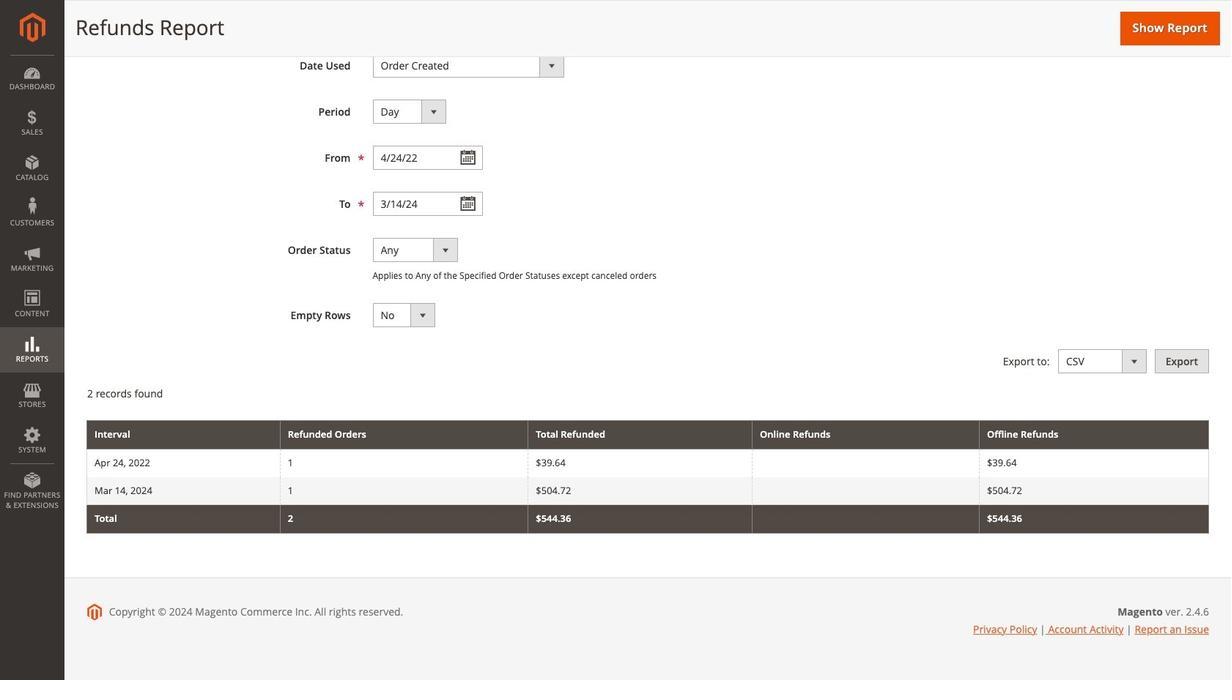 Task type: locate. For each thing, give the bounding box(es) containing it.
None text field
[[373, 146, 483, 170]]

menu bar
[[0, 55, 64, 518]]

None text field
[[373, 192, 483, 216]]

magento admin panel image
[[19, 12, 45, 43]]



